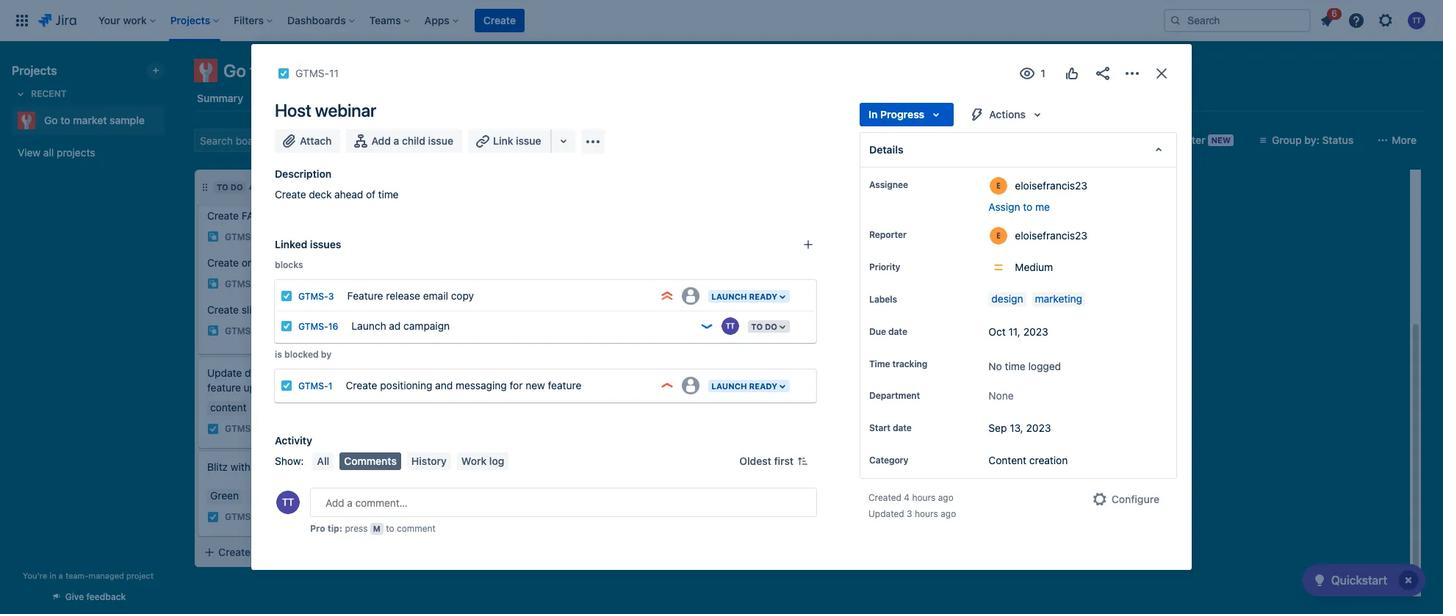 Task type: vqa. For each thing, say whether or not it's contained in the screenshot.


Task type: describe. For each thing, give the bounding box(es) containing it.
for inside host webinar dialog
[[510, 379, 523, 391]]

updated
[[869, 509, 905, 520]]

menu bar inside host webinar dialog
[[310, 453, 512, 470]]

gtms- for gtms-21 link
[[225, 424, 255, 435]]

no
[[989, 360, 1003, 373]]

1 vertical spatial 11
[[429, 278, 438, 287]]

10 oct
[[637, 285, 666, 294]]

priority: highest image
[[660, 289, 675, 304]]

task image for gtms-22
[[207, 512, 219, 523]]

gtms-22 link
[[225, 511, 266, 524]]

oldest
[[740, 455, 772, 468]]

1 vertical spatial eloisefrancis23 image
[[569, 185, 587, 202]]

publish support docs
[[415, 340, 515, 352]]

time tracking
[[870, 359, 928, 370]]

in for create one-pager
[[298, 279, 307, 288]]

all button
[[313, 453, 334, 470]]

gtms-3
[[298, 291, 334, 302]]

history button
[[407, 453, 451, 470]]

first
[[774, 455, 794, 468]]

0 horizontal spatial deck
[[267, 304, 290, 316]]

details element
[[860, 132, 1178, 168]]

to do 4
[[217, 181, 256, 193]]

13,
[[1010, 422, 1024, 435]]

go to market sample inside go to market sample link
[[44, 114, 145, 126]]

gtms- for gtms-15 link
[[432, 505, 463, 516]]

0 horizontal spatial a
[[59, 571, 63, 581]]

blocked
[[285, 349, 319, 360]]

department
[[870, 391, 921, 402]]

task image for gtms-21
[[207, 423, 219, 435]]

1 vertical spatial go
[[44, 114, 58, 126]]

Add a comment… field
[[310, 488, 817, 518]]

due date
[[870, 326, 908, 337]]

vote options: no one has voted for this issue yet. image
[[1064, 65, 1081, 82]]

gtms- up gtms-16
[[298, 291, 328, 302]]

gtms-18
[[225, 325, 266, 337]]

pager
[[264, 257, 292, 269]]

feature inside update documentation for feature update
[[207, 382, 241, 394]]

oct 11, 2023
[[989, 326, 1049, 338]]

0 horizontal spatial create button
[[195, 540, 393, 566]]

for inside update documentation for feature update
[[319, 367, 332, 379]]

do inside to do 4
[[231, 182, 243, 192]]

oldest first button
[[731, 453, 817, 470]]

quickstart button
[[1302, 565, 1426, 597]]

progress for deck
[[309, 326, 354, 335]]

done image
[[970, 161, 982, 173]]

gtms-3 link
[[298, 291, 334, 302]]

monthly
[[622, 355, 660, 368]]

0 horizontal spatial 3
[[237, 169, 244, 182]]

blog
[[697, 340, 717, 353]]

feature release email copy link
[[341, 282, 655, 311]]

0 horizontal spatial time
[[378, 188, 399, 201]]

time
[[870, 359, 891, 370]]

conduct
[[415, 446, 455, 458]]

history
[[412, 455, 447, 468]]

2
[[891, 181, 898, 193]]

1 vertical spatial hours
[[915, 509, 939, 520]]

newest first image
[[797, 456, 809, 468]]

create for create slide deck
[[207, 304, 239, 316]]

gtms- for gtms-7 link
[[640, 397, 670, 408]]

1 vertical spatial time
[[1005, 360, 1026, 373]]

gtms- for "gtms-14" link
[[847, 161, 877, 172]]

add app image
[[584, 133, 602, 150]]

1 vertical spatial launch
[[352, 319, 386, 332]]

create slide deck
[[207, 304, 290, 316]]

new
[[526, 379, 545, 391]]

task image for gtms-7
[[622, 397, 634, 409]]

create inside "primary" element
[[484, 14, 516, 26]]

medium
[[1016, 261, 1054, 273]]

to inside to do 4
[[217, 182, 228, 192]]

gtms-6
[[640, 303, 676, 314]]

eloisefrancis23 image
[[569, 296, 587, 314]]

2 issue from the left
[[516, 135, 541, 147]]

create for create deck ahead of time
[[275, 188, 306, 201]]

2 vertical spatial eloisefrancis23 image
[[569, 502, 587, 520]]

to right m
[[386, 523, 394, 534]]

ready for create positioning and messaging for new feature
[[750, 381, 778, 391]]

actions image
[[1124, 65, 1142, 82]]

date for oct 11, 2023
[[889, 326, 908, 337]]

you're
[[23, 571, 47, 581]]

sub task image for create slide deck
[[207, 325, 219, 337]]

4 inside created 4 hours ago updated 3 hours ago
[[904, 493, 910, 504]]

oldest first
[[740, 455, 794, 468]]

launched
[[839, 182, 886, 192]]

link an issue image
[[803, 239, 815, 251]]

oct for 11 oct
[[440, 278, 458, 287]]

announcement blog for monthly feature updates
[[622, 340, 738, 368]]

1 vertical spatial gtms-11 link
[[432, 299, 471, 311]]

webinar
[[315, 100, 376, 121]]

create for create positioning and messaging for new feature
[[346, 379, 378, 391]]

11 inside host webinar dialog
[[329, 67, 339, 79]]

Search field
[[1164, 9, 1312, 32]]

0 horizontal spatial gtms-11 link
[[296, 65, 339, 82]]

link web pages and more image
[[555, 132, 572, 150]]

project
[[126, 571, 154, 581]]

update
[[244, 382, 277, 394]]

11 october 2023 image
[[418, 277, 429, 289]]

0 horizontal spatial medium image
[[553, 299, 565, 311]]

category
[[870, 455, 909, 466]]

1 horizontal spatial to
[[328, 232, 340, 241]]

gtms- for gtms-22 link
[[225, 512, 255, 523]]

gtms-16 link
[[298, 321, 338, 332]]

0 horizontal spatial to do
[[328, 232, 354, 241]]

to inside dropdown button
[[752, 322, 763, 331]]

host webinar dialog
[[251, 44, 1192, 570]]

gtms-18 link
[[225, 325, 266, 337]]

gtms-11 for the bottom gtms-11 "link"
[[432, 300, 471, 311]]

priority: low image
[[700, 319, 715, 334]]

activity
[[275, 434, 312, 447]]

configure
[[1112, 494, 1160, 506]]

messaging
[[456, 379, 507, 391]]

team
[[274, 461, 297, 473]]

task image up board
[[278, 68, 290, 79]]

gtms-1 link
[[298, 381, 333, 392]]

gtms- for the left gtms-11 "link"
[[296, 67, 329, 79]]

pro tip: press m to comment
[[310, 523, 436, 534]]

25 sep
[[429, 390, 458, 399]]

tracking
[[893, 359, 928, 370]]

actions
[[990, 108, 1026, 121]]

gtms-6 link
[[640, 302, 676, 315]]

gtms-12
[[432, 408, 472, 419]]

reporter
[[870, 229, 907, 240]]

me
[[1036, 201, 1050, 213]]

check image
[[1311, 572, 1329, 590]]

1 vertical spatial 6
[[670, 303, 676, 314]]

0 vertical spatial ago
[[939, 493, 954, 504]]

slide
[[242, 304, 264, 316]]

assign to me button
[[989, 200, 1162, 215]]

0 horizontal spatial terry turtle image
[[346, 129, 369, 152]]

16
[[328, 321, 338, 332]]

create button inside "primary" element
[[475, 9, 525, 32]]

0 vertical spatial sample
[[328, 60, 384, 81]]

0 vertical spatial go to market sample
[[223, 60, 384, 81]]

gtms-7
[[640, 397, 675, 408]]

market inside go to market sample link
[[73, 114, 107, 126]]

documentation
[[245, 367, 316, 379]]

comment
[[397, 523, 436, 534]]

0 vertical spatial eloisefrancis23 image
[[365, 129, 388, 152]]

design link
[[989, 293, 1027, 307]]

feedback inside "conduct user interviews for feedback"
[[415, 460, 459, 473]]

one-
[[242, 257, 264, 269]]

gtms-20 link
[[225, 231, 267, 243]]

add people image
[[397, 132, 415, 149]]

host webinar
[[275, 100, 376, 121]]

in progress for create slide deck
[[298, 326, 354, 335]]

support
[[452, 340, 489, 352]]

content
[[989, 455, 1027, 467]]

feedback inside "button"
[[86, 592, 126, 603]]

1 vertical spatial medium image
[[781, 397, 792, 409]]

22
[[255, 512, 266, 523]]

logged
[[1029, 360, 1062, 373]]

create for create one-pager
[[207, 257, 239, 269]]

high image
[[781, 303, 792, 315]]

19
[[255, 278, 265, 289]]

linked
[[275, 238, 308, 251]]

gtms- down 25 sep at the left of page
[[432, 408, 463, 419]]

gtms-22
[[225, 512, 266, 523]]

search image
[[1170, 15, 1182, 26]]

design
[[992, 293, 1024, 305]]

/
[[234, 169, 237, 182]]

task image for gtms-15
[[415, 505, 426, 517]]

child
[[402, 135, 426, 147]]

dismiss quickstart image
[[1398, 569, 1421, 593]]

campaign
[[404, 319, 450, 332]]

primary element
[[9, 0, 1164, 41]]

11 oct
[[429, 278, 458, 287]]

in inside dropdown button
[[869, 108, 878, 121]]

description
[[275, 168, 332, 180]]

host
[[275, 100, 311, 121]]

create positioning and messaging for new feature link
[[340, 371, 655, 401]]

sub task image
[[207, 278, 219, 290]]

work log
[[462, 455, 505, 468]]



Task type: locate. For each thing, give the bounding box(es) containing it.
progress inside dropdown button
[[881, 108, 925, 121]]

deck right slide
[[267, 304, 290, 316]]

11
[[329, 67, 339, 79], [429, 278, 438, 287], [463, 300, 471, 311]]

ready up to do dropdown button
[[750, 292, 778, 301]]

0 vertical spatial progress
[[881, 108, 925, 121]]

eloisefrancis23 image down the add app image on the top left of the page
[[569, 185, 587, 202]]

oct inside host webinar dialog
[[989, 326, 1006, 338]]

sep
[[442, 390, 458, 399], [989, 422, 1007, 435]]

launch ready button for feature release email copy
[[707, 289, 792, 304]]

gtms- up list
[[296, 67, 329, 79]]

gtms-19
[[225, 278, 265, 289]]

0 vertical spatial a
[[394, 135, 399, 147]]

gtms-11 link up list
[[296, 65, 339, 82]]

dev
[[253, 461, 271, 473]]

give feedback
[[65, 592, 126, 603]]

issue
[[428, 135, 454, 147], [516, 135, 541, 147]]

gtms- up 'is blocked by'
[[298, 321, 328, 332]]

linked issues
[[275, 238, 341, 251]]

1 horizontal spatial 3
[[328, 291, 334, 302]]

3 issue type: task image from the top
[[281, 380, 293, 392]]

gtms- for gtms-18 link
[[225, 325, 255, 337]]

terry turtle image right priority: low image on the left bottom of the page
[[722, 318, 740, 335]]

go to market sample link
[[12, 106, 159, 135]]

gtms-21
[[225, 424, 265, 435]]

1 vertical spatial feedback
[[86, 592, 126, 603]]

1 vertical spatial to do
[[752, 322, 778, 331]]

1 ready from the top
[[750, 292, 778, 301]]

3 up the 16
[[328, 291, 334, 302]]

1 issue from the left
[[428, 135, 454, 147]]

none
[[989, 390, 1014, 402]]

deck inside host webinar dialog
[[309, 188, 332, 201]]

gtms- down 10 oct
[[640, 303, 670, 314]]

terry turtle image
[[346, 129, 369, 152], [722, 318, 740, 335]]

date for sep 13, 2023
[[893, 423, 912, 434]]

1 vertical spatial a
[[59, 571, 63, 581]]

summary link
[[194, 85, 246, 112]]

25 september 2023 image
[[418, 389, 429, 401]]

2 vertical spatial in
[[298, 326, 307, 335]]

1 horizontal spatial to do
[[752, 322, 778, 331]]

1 vertical spatial date
[[893, 423, 912, 434]]

details
[[870, 143, 904, 156]]

add a child issue button
[[347, 129, 462, 153]]

gtms- down create slide deck
[[225, 325, 255, 337]]

eloisefrancis23 image left add people icon
[[365, 129, 388, 152]]

for up updates
[[720, 340, 733, 353]]

1 vertical spatial task image
[[415, 505, 426, 517]]

1 issue type: task image from the top
[[281, 290, 293, 302]]

eloisefrancis23 image
[[365, 129, 388, 152], [569, 185, 587, 202], [569, 502, 587, 520]]

0 horizontal spatial to
[[217, 182, 228, 192]]

25 september 2023 image
[[418, 389, 429, 401]]

issue right link on the left top
[[516, 135, 541, 147]]

to do right priority: low image on the left bottom of the page
[[752, 322, 778, 331]]

blocks
[[275, 260, 303, 271]]

gtms-11 for the left gtms-11 "link"
[[296, 67, 339, 79]]

attach
[[300, 135, 332, 147]]

gtms- down 'is blocked by'
[[298, 381, 328, 392]]

go up summary
[[223, 60, 246, 81]]

sub task image down create faqs
[[207, 231, 219, 243]]

ready for feature release email copy
[[750, 292, 778, 301]]

in progress inside dropdown button
[[869, 108, 925, 121]]

gtms- down create faqs
[[225, 231, 255, 242]]

update documentation for feature update
[[207, 367, 332, 394]]

0 horizontal spatial 11
[[329, 67, 339, 79]]

tab list containing board
[[185, 85, 1435, 112]]

sep inside host webinar dialog
[[989, 422, 1007, 435]]

show:
[[275, 455, 304, 468]]

work log button
[[457, 453, 509, 470]]

gtms-7 link
[[640, 397, 675, 409]]

issue type: task image
[[281, 290, 293, 302], [281, 321, 293, 332], [281, 380, 293, 392]]

gtms-1
[[298, 381, 333, 392]]

due
[[870, 326, 887, 337]]

for
[[720, 340, 733, 353], [319, 367, 332, 379], [510, 379, 523, 391], [532, 446, 546, 458]]

gtms- for gtms-20 link
[[225, 231, 255, 242]]

feature down update
[[207, 382, 241, 394]]

task image
[[278, 68, 290, 79], [415, 299, 426, 311], [622, 303, 634, 315], [622, 397, 634, 409], [207, 512, 219, 523]]

ago right the created
[[939, 493, 954, 504]]

launch left ad
[[352, 319, 386, 332]]

gtms- left profile image of terry turtle at the left bottom of page
[[225, 512, 255, 523]]

issue type: task image for launch ad campaign
[[281, 321, 293, 332]]

calendar link
[[340, 85, 389, 112]]

2 horizontal spatial do
[[765, 322, 778, 331]]

copy link to issue image
[[336, 67, 348, 79]]

progress up by
[[309, 326, 354, 335]]

0 vertical spatial 6
[[1332, 8, 1338, 19]]

0 horizontal spatial feature
[[207, 382, 241, 394]]

2 vertical spatial progress
[[309, 326, 354, 335]]

1 vertical spatial create button
[[195, 540, 393, 566]]

2 vertical spatial in progress
[[298, 326, 354, 335]]

launch ready up to do dropdown button
[[712, 292, 778, 301]]

2 vertical spatial 11
[[463, 300, 471, 311]]

task image left gtms-21 link
[[207, 423, 219, 435]]

by
[[321, 349, 332, 360]]

collapse recent projects image
[[12, 85, 29, 103]]

gtms-11 link down 11 oct
[[432, 299, 471, 311]]

created
[[869, 493, 902, 504]]

1 vertical spatial sub task image
[[207, 325, 219, 337]]

created 4 hours ago updated 3 hours ago
[[869, 493, 957, 520]]

2 sub task image from the top
[[207, 325, 219, 337]]

to left me
[[1024, 201, 1033, 213]]

feedback down conduct
[[415, 460, 459, 473]]

0 vertical spatial medium image
[[553, 299, 565, 311]]

launch down updates
[[712, 381, 747, 391]]

issue type: task image right 18
[[281, 321, 293, 332]]

0 vertical spatial in progress
[[869, 108, 925, 121]]

deck down description
[[309, 188, 332, 201]]

0 vertical spatial ready
[[750, 292, 778, 301]]

1 horizontal spatial task image
[[415, 505, 426, 517]]

2023 right the 11,
[[1024, 326, 1049, 338]]

0 vertical spatial to do
[[328, 232, 354, 241]]

time right of
[[378, 188, 399, 201]]

1 horizontal spatial feature
[[548, 379, 582, 391]]

1 vertical spatial deck
[[267, 304, 290, 316]]

0 horizontal spatial do
[[231, 182, 243, 192]]

1 launch ready button from the top
[[707, 289, 792, 304]]

2 vertical spatial to
[[752, 322, 763, 331]]

1 horizontal spatial do
[[342, 232, 354, 241]]

oct for 10 oct
[[649, 285, 666, 294]]

to up board
[[250, 60, 266, 81]]

time right no
[[1005, 360, 1026, 373]]

to
[[250, 60, 266, 81], [61, 114, 70, 126], [1024, 201, 1033, 213], [386, 523, 394, 534]]

lowest image
[[366, 512, 378, 523]]

in progress for create one-pager
[[298, 279, 354, 288]]

oct
[[440, 278, 458, 287], [649, 285, 666, 294], [989, 326, 1006, 338]]

11 right email
[[463, 300, 471, 311]]

with
[[231, 461, 251, 473]]

gtms- for the bottom gtms-11 "link"
[[432, 300, 463, 311]]

0 horizontal spatial market
[[73, 114, 107, 126]]

in progress up by
[[298, 326, 354, 335]]

4 right /
[[249, 181, 256, 193]]

0 vertical spatial 11
[[329, 67, 339, 79]]

docs
[[492, 340, 515, 352]]

issue type: task image down documentation
[[281, 380, 293, 392]]

team-
[[66, 571, 89, 581]]

1 horizontal spatial market
[[269, 60, 324, 81]]

1 vertical spatial 3
[[328, 291, 334, 302]]

copy
[[451, 289, 474, 302]]

in progress up gtms-3
[[298, 279, 354, 288]]

task image left gtms-7 link
[[622, 397, 634, 409]]

0 vertical spatial go
[[223, 60, 246, 81]]

menu bar containing all
[[310, 453, 512, 470]]

medium image left eloisefrancis23 icon
[[553, 299, 565, 311]]

feature down announcement
[[663, 355, 697, 368]]

gtms-11 inside host webinar dialog
[[296, 67, 339, 79]]

gtms-21 link
[[225, 423, 265, 436]]

task image left gtms-6 link
[[622, 303, 634, 315]]

0 vertical spatial market
[[269, 60, 324, 81]]

do down /
[[231, 182, 243, 192]]

2023 for oct 11, 2023
[[1024, 326, 1049, 338]]

launch up priority: low image on the left bottom of the page
[[712, 292, 747, 301]]

gtms- down create one-pager
[[225, 278, 255, 289]]

4 right the created
[[904, 493, 910, 504]]

1 horizontal spatial sample
[[328, 60, 384, 81]]

log
[[490, 455, 505, 468]]

1 horizontal spatial gtms-11
[[432, 300, 471, 311]]

low image
[[553, 505, 565, 517]]

go down the recent
[[44, 114, 58, 126]]

1 vertical spatial terry turtle image
[[722, 318, 740, 335]]

managed
[[89, 571, 124, 581]]

0 vertical spatial gtms-11
[[296, 67, 339, 79]]

15
[[463, 505, 473, 516]]

market up list
[[269, 60, 324, 81]]

0 horizontal spatial sample
[[110, 114, 145, 126]]

3 right 0
[[237, 169, 244, 182]]

6 inside create banner
[[1332, 8, 1338, 19]]

1 horizontal spatial 11
[[429, 278, 438, 287]]

do right issues
[[342, 232, 354, 241]]

2 ready from the top
[[750, 381, 778, 391]]

view all projects link
[[12, 140, 165, 166]]

sample up calendar
[[328, 60, 384, 81]]

oct right "10"
[[649, 285, 666, 294]]

1 launch ready from the top
[[712, 292, 778, 301]]

highest image
[[988, 161, 1000, 173]]

ago right updated
[[941, 509, 957, 520]]

you're in a team-managed project
[[23, 571, 154, 581]]

0 horizontal spatial sep
[[442, 390, 458, 399]]

share image
[[1095, 65, 1112, 82]]

1 horizontal spatial go to market sample
[[223, 60, 384, 81]]

jira image
[[38, 12, 76, 29], [38, 12, 76, 29]]

launch ready button for create positioning and messaging for new feature
[[707, 379, 792, 394]]

sub task image
[[207, 231, 219, 243], [207, 325, 219, 337]]

1 vertical spatial issue type: task image
[[281, 321, 293, 332]]

1 horizontal spatial go
[[223, 60, 246, 81]]

1 sub task image from the top
[[207, 231, 219, 243]]

market up the view all projects link
[[73, 114, 107, 126]]

do inside dropdown button
[[765, 322, 778, 331]]

tab list
[[185, 85, 1435, 112]]

11 october 2023 image
[[418, 277, 429, 289]]

1 horizontal spatial time
[[1005, 360, 1026, 373]]

issue right child
[[428, 135, 454, 147]]

to right priority: low image on the left bottom of the page
[[752, 322, 763, 331]]

assign to me
[[989, 201, 1050, 213]]

terry turtle image left add
[[346, 129, 369, 152]]

sep right 25
[[442, 390, 458, 399]]

interviews
[[482, 446, 530, 458]]

create banner
[[0, 0, 1444, 41]]

in progress up "details"
[[869, 108, 925, 121]]

create positioning and messaging for new feature
[[346, 379, 582, 391]]

to inside go to market sample link
[[61, 114, 70, 126]]

0 vertical spatial date
[[889, 326, 908, 337]]

go
[[223, 60, 246, 81], [44, 114, 58, 126]]

0 horizontal spatial 6
[[670, 303, 676, 314]]

sep left 13, in the bottom of the page
[[989, 422, 1007, 435]]

board
[[261, 92, 290, 104]]

0 vertical spatial hours
[[913, 493, 936, 504]]

in up gtms-3
[[298, 279, 307, 288]]

view
[[18, 146, 41, 159]]

updates
[[699, 355, 738, 368]]

to do down create deck ahead of time
[[328, 232, 354, 241]]

issue type: task image left gtms-3
[[281, 290, 293, 302]]

gtms- for gtms-19 link
[[225, 278, 255, 289]]

and
[[435, 379, 453, 391]]

feature right new
[[548, 379, 582, 391]]

close image
[[1153, 65, 1171, 82]]

hours right updated
[[915, 509, 939, 520]]

to do inside dropdown button
[[752, 322, 778, 331]]

link issue button
[[468, 129, 552, 153]]

1 vertical spatial ready
[[750, 381, 778, 391]]

ready down to do dropdown button
[[750, 381, 778, 391]]

2 vertical spatial launch
[[712, 381, 747, 391]]

1 vertical spatial gtms-11
[[432, 300, 471, 311]]

for left new
[[510, 379, 523, 391]]

0 horizontal spatial task image
[[207, 423, 219, 435]]

0 vertical spatial in
[[869, 108, 878, 121]]

task image for gtms-11
[[415, 299, 426, 311]]

0 vertical spatial 4
[[249, 181, 256, 193]]

a inside button
[[394, 135, 399, 147]]

to inside assign to me button
[[1024, 201, 1033, 213]]

priority
[[870, 262, 901, 273]]

2 horizontal spatial feature
[[663, 355, 697, 368]]

create for create faqs
[[207, 210, 239, 222]]

25
[[429, 390, 440, 399]]

2 launch ready button from the top
[[707, 379, 792, 394]]

feature release email copy
[[347, 289, 474, 302]]

0 vertical spatial time
[[378, 188, 399, 201]]

issue type: task image for feature release email copy
[[281, 290, 293, 302]]

medium image
[[553, 299, 565, 311], [781, 397, 792, 409]]

progress for pager
[[309, 279, 354, 288]]

marketing
[[1036, 293, 1083, 305]]

task image left gtms-22 link
[[207, 512, 219, 523]]

1 horizontal spatial create button
[[475, 9, 525, 32]]

comments button
[[340, 453, 401, 470]]

launched 2
[[839, 181, 898, 193]]

launch ready button
[[707, 289, 792, 304], [707, 379, 792, 394]]

1 horizontal spatial a
[[394, 135, 399, 147]]

sub task image left gtms-18 link
[[207, 325, 219, 337]]

gtms- down priority: high image
[[640, 397, 670, 408]]

1 vertical spatial do
[[342, 232, 354, 241]]

11 up email
[[429, 278, 438, 287]]

sub task image for create faqs
[[207, 231, 219, 243]]

1 vertical spatial market
[[73, 114, 107, 126]]

gtms- up the "launched"
[[847, 161, 877, 172]]

1 vertical spatial sample
[[110, 114, 145, 126]]

go to market sample up the view all projects link
[[44, 114, 145, 126]]

0 horizontal spatial 4
[[249, 181, 256, 193]]

in for create slide deck
[[298, 326, 307, 335]]

0 vertical spatial do
[[231, 182, 243, 192]]

gtms- up comment
[[432, 505, 463, 516]]

task image for gtms-6
[[622, 303, 634, 315]]

gtms-14 link
[[847, 161, 887, 173]]

launch ready down updates
[[712, 381, 778, 391]]

1 horizontal spatial terry turtle image
[[722, 318, 740, 335]]

gtms- for gtms-6 link
[[640, 303, 670, 314]]

2 vertical spatial 3
[[907, 509, 913, 520]]

2 horizontal spatial 3
[[907, 509, 913, 520]]

gtms-11 down 11 oct
[[432, 300, 471, 311]]

create deck ahead of time
[[275, 188, 399, 201]]

feature inside announcement blog for monthly feature updates
[[663, 355, 697, 368]]

task image up campaign in the bottom left of the page
[[415, 299, 426, 311]]

0 horizontal spatial feedback
[[86, 592, 126, 603]]

feedback
[[415, 460, 459, 473], [86, 592, 126, 603]]

hours
[[913, 493, 936, 504], [915, 509, 939, 520]]

sample
[[328, 60, 384, 81], [110, 114, 145, 126]]

14
[[877, 161, 887, 172]]

to down the recent
[[61, 114, 70, 126]]

hours right the created
[[913, 493, 936, 504]]

progress up gtms-3
[[309, 279, 354, 288]]

launch ready button down updates
[[707, 379, 792, 394]]

0 vertical spatial gtms-11 link
[[296, 65, 339, 82]]

0 vertical spatial 3
[[237, 169, 244, 182]]

list
[[307, 92, 325, 104]]

feature
[[347, 289, 383, 302]]

no time logged
[[989, 360, 1062, 373]]

labels
[[870, 294, 898, 305]]

1 horizontal spatial 4
[[904, 493, 910, 504]]

1 vertical spatial 4
[[904, 493, 910, 504]]

for up 1 at bottom
[[319, 367, 332, 379]]

feedback down managed
[[86, 592, 126, 603]]

2023 for sep 13, 2023
[[1027, 422, 1052, 435]]

date right start
[[893, 423, 912, 434]]

2 issue type: task image from the top
[[281, 321, 293, 332]]

is blocked by
[[275, 349, 332, 360]]

do right priority: low image on the left bottom of the page
[[765, 322, 778, 331]]

feature inside host webinar dialog
[[548, 379, 582, 391]]

2 launch ready from the top
[[712, 381, 778, 391]]

0 vertical spatial 2023
[[1024, 326, 1049, 338]]

in up blocked
[[298, 326, 307, 335]]

2 horizontal spatial 11
[[463, 300, 471, 311]]

1 horizontal spatial gtms-11 link
[[432, 299, 471, 311]]

launch ready for create positioning and messaging for new feature
[[712, 381, 778, 391]]

0 horizontal spatial go to market sample
[[44, 114, 145, 126]]

assign
[[989, 201, 1021, 213]]

date
[[889, 326, 908, 337], [893, 423, 912, 434]]

for right interviews
[[532, 446, 546, 458]]

0 horizontal spatial gtms-11
[[296, 67, 339, 79]]

create faqs
[[207, 210, 267, 222]]

done image
[[970, 161, 982, 173]]

to down 0
[[217, 182, 228, 192]]

to down create deck ahead of time
[[328, 232, 340, 241]]

0 vertical spatial task image
[[207, 423, 219, 435]]

profile image of terry turtle image
[[276, 491, 300, 515]]

oct left the 11,
[[989, 326, 1006, 338]]

conduct user interviews for feedback
[[415, 446, 546, 473]]

1 horizontal spatial deck
[[309, 188, 332, 201]]

gtms- down 11 oct
[[432, 300, 463, 311]]

0 horizontal spatial issue
[[428, 135, 454, 147]]

projects
[[12, 64, 57, 77]]

2 vertical spatial do
[[765, 322, 778, 331]]

launch for feature release email copy
[[712, 292, 747, 301]]

3 inside created 4 hours ago updated 3 hours ago
[[907, 509, 913, 520]]

launch for create positioning and messaging for new feature
[[712, 381, 747, 391]]

a right in
[[59, 571, 63, 581]]

priority: high image
[[660, 379, 675, 393]]

gtms-11 up list
[[296, 67, 339, 79]]

launch ready for feature release email copy
[[712, 292, 778, 301]]

1 vertical spatial ago
[[941, 509, 957, 520]]

go to market sample up list
[[223, 60, 384, 81]]

0 vertical spatial sub task image
[[207, 231, 219, 243]]

launch ad campaign
[[352, 319, 450, 332]]

for inside "conduct user interviews for feedback"
[[532, 446, 546, 458]]

Search board text field
[[196, 130, 307, 151]]

a right add
[[394, 135, 399, 147]]

ahead
[[335, 188, 363, 201]]

0 vertical spatial deck
[[309, 188, 332, 201]]

issue type: task image for create positioning and messaging for new feature
[[281, 380, 293, 392]]

task image
[[207, 423, 219, 435], [415, 505, 426, 517]]

launch ready
[[712, 292, 778, 301], [712, 381, 778, 391]]

for inside announcement blog for monthly feature updates
[[720, 340, 733, 353]]

1 vertical spatial 2023
[[1027, 422, 1052, 435]]

menu bar
[[310, 453, 512, 470]]



